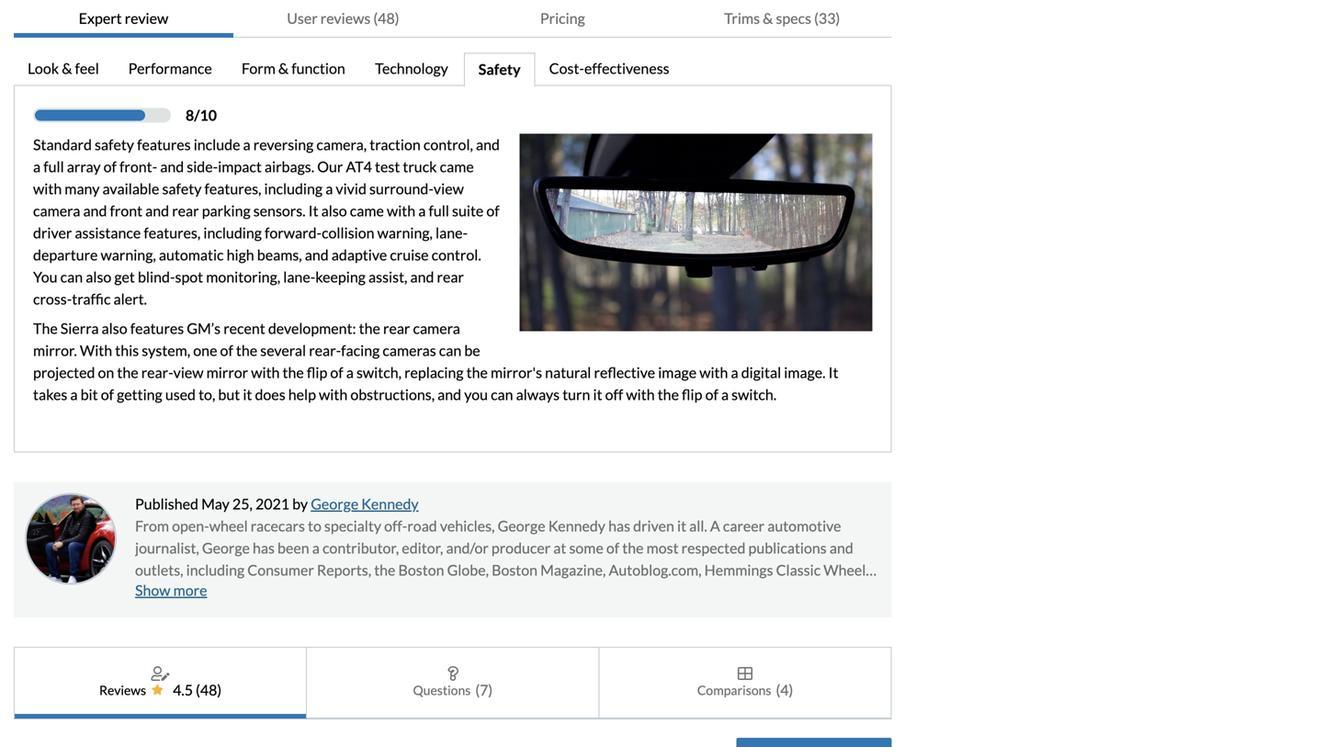 Task type: describe. For each thing, give the bounding box(es) containing it.
user reviews (48) tab
[[233, 0, 453, 38]]

a left the vivid
[[325, 180, 333, 198]]

turn
[[563, 386, 590, 404]]

by
[[292, 495, 308, 513]]

journalist,
[[135, 539, 199, 557]]

and down forward- at left
[[305, 246, 329, 264]]

of inside from open-wheel racecars to specialty off-road vehicles, george kennedy has driven it all. a career automotive journalist, george has been a contributor, editor, and/or producer at some of the most respected publications and outlets, including consumer reports, the boston globe, boston magazine, autoblog.com, hemmings classic wheels, boldride.com, the providence journal, and wheelstv.
[[606, 539, 620, 557]]

0 horizontal spatial safety
[[95, 136, 134, 154]]

1 horizontal spatial rear-
[[309, 341, 341, 359]]

side-
[[187, 158, 218, 176]]

reports,
[[317, 561, 371, 579]]

parking
[[202, 202, 251, 220]]

th large image
[[738, 666, 753, 681]]

switch.
[[732, 386, 777, 404]]

include
[[194, 136, 240, 154]]

0 horizontal spatial it
[[243, 386, 252, 404]]

off-
[[384, 517, 407, 535]]

of right bit
[[101, 386, 114, 404]]

questions count element
[[475, 679, 493, 701]]

to
[[308, 517, 321, 535]]

camera inside the sierra also features gm's recent development: the rear camera mirror. with this system, one of the several rear-facing cameras can be projected on the rear-view mirror with the flip of a switch, replacing the mirror's natural reflective image with a digital image. it takes a bit of getting used to, but it does help with obstructions, and you can always turn it off with the flip of a switch.
[[413, 319, 460, 337]]

technology tab
[[361, 53, 464, 87]]

always
[[516, 386, 560, 404]]

the up facing
[[359, 319, 380, 337]]

with right image
[[700, 364, 728, 381]]

pricing
[[540, 9, 585, 27]]

array
[[67, 158, 101, 176]]

& for trims
[[763, 9, 773, 27]]

2021
[[255, 495, 290, 513]]

keeping
[[315, 268, 366, 286]]

published
[[135, 495, 198, 513]]

front-
[[119, 158, 157, 176]]

surround-
[[369, 180, 434, 198]]

cross-
[[33, 290, 72, 308]]

1 vertical spatial also
[[86, 268, 111, 286]]

one
[[193, 341, 217, 359]]

view inside the standard safety features include a reversing camera, traction control, and a full array of front- and side-impact airbags. our at4 test truck came with many available safety features, including a vivid surround-view camera and front and rear parking sensors. it also came with a full suite of driver assistance features, including forward-collision warning, lane- departure warning, automatic high beams, and adaptive cruise control. you can also get blind-spot monitoring, lane-keeping assist, and rear cross-traffic alert.
[[434, 180, 464, 198]]

sensors.
[[253, 202, 306, 220]]

of down facing
[[330, 364, 343, 381]]

several
[[260, 341, 306, 359]]

form & function tab
[[228, 53, 361, 87]]

control.
[[432, 246, 481, 264]]

facing
[[341, 341, 380, 359]]

more
[[173, 581, 207, 599]]

show
[[135, 581, 170, 599]]

comparisons count element
[[776, 679, 793, 701]]

2 vertical spatial can
[[491, 386, 513, 404]]

cost-effectiveness tab
[[535, 53, 686, 87]]

trims
[[724, 9, 760, 27]]

producer
[[492, 539, 551, 557]]

consumer
[[247, 561, 314, 579]]

a inside from open-wheel racecars to specialty off-road vehicles, george kennedy has driven it all. a career automotive journalist, george has been a contributor, editor, and/or producer at some of the most respected publications and outlets, including consumer reports, the boston globe, boston magazine, autoblog.com, hemmings classic wheels, boldride.com, the providence journal, and wheelstv.
[[312, 539, 320, 557]]

available
[[102, 180, 159, 198]]

1 vertical spatial george
[[498, 517, 546, 535]]

with right help
[[319, 386, 348, 404]]

show more button
[[135, 581, 207, 599]]

assistance
[[75, 224, 141, 242]]

safety
[[479, 60, 521, 78]]

1 vertical spatial full
[[429, 202, 449, 220]]

reversing
[[253, 136, 314, 154]]

the right the on
[[117, 364, 138, 381]]

this
[[115, 341, 139, 359]]

reviews
[[321, 9, 371, 27]]

wheelstv.
[[411, 583, 480, 601]]

0 horizontal spatial has
[[253, 539, 275, 557]]

kennedy inside from open-wheel racecars to specialty off-road vehicles, george kennedy has driven it all. a career automotive journalist, george has been a contributor, editor, and/or producer at some of the most respected publications and outlets, including consumer reports, the boston globe, boston magazine, autoblog.com, hemmings classic wheels, boldride.com, the providence journal, and wheelstv.
[[548, 517, 606, 535]]

1 vertical spatial safety
[[162, 180, 202, 198]]

with right off at left bottom
[[626, 386, 655, 404]]

from open-wheel racecars to specialty off-road vehicles, george kennedy has driven it all. a career automotive journalist, george has been a contributor, editor, and/or producer at some of the most respected publications and outlets, including consumer reports, the boston globe, boston magazine, autoblog.com, hemmings classic wheels, boldride.com, the providence journal, and wheelstv.
[[135, 517, 876, 601]]

it inside the standard safety features include a reversing camera, traction control, and a full array of front- and side-impact airbags. our at4 test truck came with many available safety features, including a vivid surround-view camera and front and rear parking sensors. it also came with a full suite of driver assistance features, including forward-collision warning, lane- departure warning, automatic high beams, and adaptive cruise control. you can also get blind-spot monitoring, lane-keeping assist, and rear cross-traffic alert.
[[308, 202, 318, 220]]

0 horizontal spatial full
[[43, 158, 64, 176]]

most
[[647, 539, 679, 557]]

rear inside the sierra also features gm's recent development: the rear camera mirror. with this system, one of the several rear-facing cameras can be projected on the rear-view mirror with the flip of a switch, replacing the mirror's natural reflective image with a digital image. it takes a bit of getting used to, but it does help with obstructions, and you can always turn it off with the flip of a switch.
[[383, 319, 410, 337]]

(4)
[[776, 681, 793, 699]]

1 horizontal spatial can
[[439, 341, 462, 359]]

technology
[[375, 59, 448, 77]]

and right front in the left of the page
[[145, 202, 169, 220]]

and right journal,
[[384, 583, 408, 601]]

mirror's
[[491, 364, 542, 381]]

the down consumer
[[230, 583, 251, 601]]

does
[[255, 386, 285, 404]]

bit
[[80, 386, 98, 404]]

a left "switch."
[[721, 386, 729, 404]]

expert review tab
[[14, 0, 233, 38]]

impact
[[218, 158, 262, 176]]

of right suite on the top
[[487, 202, 500, 220]]

0 horizontal spatial lane-
[[283, 268, 315, 286]]

form & function
[[242, 59, 345, 77]]

and right 'control,'
[[476, 136, 500, 154]]

comparisons
[[697, 682, 771, 698]]

0 vertical spatial george
[[311, 495, 359, 513]]

spot
[[175, 268, 203, 286]]

0 vertical spatial features,
[[204, 180, 261, 198]]

a left bit
[[70, 386, 78, 404]]

& for look
[[62, 59, 72, 77]]

you
[[464, 386, 488, 404]]

2020 gmc sierra 1500 test drive review safetyimage image
[[520, 134, 873, 331]]

wheels,
[[824, 561, 876, 579]]

0 horizontal spatial (48)
[[196, 681, 222, 699]]

including inside from open-wheel racecars to specialty off-road vehicles, george kennedy has driven it all. a career automotive journalist, george has been a contributor, editor, and/or producer at some of the most respected publications and outlets, including consumer reports, the boston globe, boston magazine, autoblog.com, hemmings classic wheels, boldride.com, the providence journal, and wheelstv.
[[186, 561, 245, 579]]

the left most on the bottom of page
[[622, 539, 644, 557]]

image.
[[784, 364, 826, 381]]

blind-
[[138, 268, 175, 286]]

some
[[569, 539, 604, 557]]

a down surround- in the left of the page
[[418, 202, 426, 220]]

career
[[723, 517, 765, 535]]

user
[[287, 9, 318, 27]]

0 horizontal spatial features,
[[144, 224, 201, 242]]

traction
[[370, 136, 421, 154]]

can inside the standard safety features include a reversing camera, traction control, and a full array of front- and side-impact airbags. our at4 test truck came with many available safety features, including a vivid surround-view camera and front and rear parking sensors. it also came with a full suite of driver assistance features, including forward-collision warning, lane- departure warning, automatic high beams, and adaptive cruise control. you can also get blind-spot monitoring, lane-keeping assist, and rear cross-traffic alert.
[[60, 268, 83, 286]]

review
[[125, 9, 168, 27]]

to,
[[199, 386, 215, 404]]

tab list containing 4.5
[[14, 647, 892, 720]]

with down surround- in the left of the page
[[387, 202, 416, 220]]

globe,
[[447, 561, 489, 579]]

mirror.
[[33, 341, 77, 359]]

the down the contributor,
[[374, 561, 396, 579]]

0 horizontal spatial came
[[350, 202, 384, 220]]

of right array
[[103, 158, 117, 176]]

vehicles,
[[440, 517, 495, 535]]

0 horizontal spatial kennedy
[[361, 495, 419, 513]]

published may 25, 2021 by george kennedy
[[135, 495, 419, 513]]

at
[[553, 539, 566, 557]]

0 vertical spatial rear
[[172, 202, 199, 220]]

a down standard
[[33, 158, 41, 176]]

questions (7)
[[413, 681, 493, 699]]

function
[[292, 59, 345, 77]]

specs
[[776, 9, 811, 27]]

1 horizontal spatial came
[[440, 158, 474, 176]]

also inside the sierra also features gm's recent development: the rear camera mirror. with this system, one of the several rear-facing cameras can be projected on the rear-view mirror with the flip of a switch, replacing the mirror's natural reflective image with a digital image. it takes a bit of getting used to, but it does help with obstructions, and you can always turn it off with the flip of a switch.
[[102, 319, 127, 337]]

safety tab
[[464, 53, 535, 87]]

driven
[[633, 517, 674, 535]]

open-
[[172, 517, 209, 535]]

and/or
[[446, 539, 489, 557]]



Task type: locate. For each thing, give the bounding box(es) containing it.
0 horizontal spatial warning,
[[101, 246, 156, 264]]

1 horizontal spatial rear
[[383, 319, 410, 337]]

0 vertical spatial safety
[[95, 136, 134, 154]]

the down image
[[658, 386, 679, 404]]

1 vertical spatial (48)
[[196, 681, 222, 699]]

& inside 'tab'
[[763, 9, 773, 27]]

with
[[80, 341, 112, 359]]

1 vertical spatial features
[[130, 319, 184, 337]]

may
[[201, 495, 230, 513]]

0 vertical spatial lane-
[[436, 224, 468, 242]]

lane- down beams,
[[283, 268, 315, 286]]

& right form
[[278, 59, 289, 77]]

1 horizontal spatial boston
[[492, 561, 538, 579]]

boston down producer
[[492, 561, 538, 579]]

0 vertical spatial kennedy
[[361, 495, 419, 513]]

performance
[[128, 59, 212, 77]]

10
[[200, 106, 217, 124]]

0 vertical spatial camera
[[33, 202, 80, 220]]

publications
[[748, 539, 827, 557]]

a
[[243, 136, 251, 154], [33, 158, 41, 176], [325, 180, 333, 198], [418, 202, 426, 220], [346, 364, 354, 381], [731, 364, 738, 381], [70, 386, 78, 404], [721, 386, 729, 404], [312, 539, 320, 557]]

& left feel
[[62, 59, 72, 77]]

been
[[278, 539, 309, 557]]

effectiveness
[[584, 59, 670, 77]]

recent
[[223, 319, 265, 337]]

1 vertical spatial has
[[253, 539, 275, 557]]

projected
[[33, 364, 95, 381]]

hemmings
[[705, 561, 773, 579]]

a down facing
[[346, 364, 354, 381]]

flip down image
[[682, 386, 703, 404]]

came down 'control,'
[[440, 158, 474, 176]]

has down racecars
[[253, 539, 275, 557]]

can right you
[[491, 386, 513, 404]]

full
[[43, 158, 64, 176], [429, 202, 449, 220]]

8 / 10
[[186, 106, 217, 124]]

camera inside the standard safety features include a reversing camera, traction control, and a full array of front- and side-impact airbags. our at4 test truck came with many available safety features, including a vivid surround-view camera and front and rear parking sensors. it also came with a full suite of driver assistance features, including forward-collision warning, lane- departure warning, automatic high beams, and adaptive cruise control. you can also get blind-spot monitoring, lane-keeping assist, and rear cross-traffic alert.
[[33, 202, 80, 220]]

assist,
[[369, 268, 407, 286]]

truck
[[403, 158, 437, 176]]

1 vertical spatial warning,
[[101, 246, 156, 264]]

all.
[[689, 517, 707, 535]]

rear- down system,
[[141, 364, 173, 381]]

0 vertical spatial it
[[308, 202, 318, 220]]

1 vertical spatial tab list
[[14, 53, 892, 87]]

vivid
[[336, 180, 367, 198]]

2 vertical spatial including
[[186, 561, 245, 579]]

including up more
[[186, 561, 245, 579]]

1 vertical spatial flip
[[682, 386, 703, 404]]

&
[[763, 9, 773, 27], [62, 59, 72, 77], [278, 59, 289, 77]]

1 horizontal spatial full
[[429, 202, 449, 220]]

the up help
[[283, 364, 304, 381]]

it left off at left bottom
[[593, 386, 602, 404]]

it
[[308, 202, 318, 220], [829, 364, 839, 381]]

features, up automatic
[[144, 224, 201, 242]]

camera
[[33, 202, 80, 220], [413, 319, 460, 337]]

0 vertical spatial has
[[608, 517, 630, 535]]

also up traffic
[[86, 268, 111, 286]]

3 tab list from the top
[[14, 647, 892, 720]]

suite
[[452, 202, 484, 220]]

on
[[98, 364, 114, 381]]

also up collision
[[321, 202, 347, 220]]

also
[[321, 202, 347, 220], [86, 268, 111, 286], [102, 319, 127, 337]]

standard safety features include a reversing camera, traction control, and a full array of front- and side-impact airbags. our at4 test truck came with many available safety features, including a vivid surround-view camera and front and rear parking sensors. it also came with a full suite of driver assistance features, including forward-collision warning, lane- departure warning, automatic high beams, and adaptive cruise control. you can also get blind-spot monitoring, lane-keeping assist, and rear cross-traffic alert.
[[33, 136, 500, 308]]

it right the image.
[[829, 364, 839, 381]]

features up system,
[[130, 319, 184, 337]]

kennedy up some in the bottom left of the page
[[548, 517, 606, 535]]

used
[[165, 386, 196, 404]]

wheel
[[209, 517, 248, 535]]

features inside the sierra also features gm's recent development: the rear camera mirror. with this system, one of the several rear-facing cameras can be projected on the rear-view mirror with the flip of a switch, replacing the mirror's natural reflective image with a digital image. it takes a bit of getting used to, but it does help with obstructions, and you can always turn it off with the flip of a switch.
[[130, 319, 184, 337]]

safety up front-
[[95, 136, 134, 154]]

& left specs
[[763, 9, 773, 27]]

has left driven
[[608, 517, 630, 535]]

and up wheels,
[[830, 539, 854, 557]]

1 horizontal spatial has
[[608, 517, 630, 535]]

0 horizontal spatial can
[[60, 268, 83, 286]]

alert.
[[114, 290, 147, 308]]

0 vertical spatial including
[[264, 180, 323, 198]]

1 vertical spatial rear-
[[141, 364, 173, 381]]

from
[[135, 517, 169, 535]]

0 vertical spatial can
[[60, 268, 83, 286]]

but
[[218, 386, 240, 404]]

kennedy up off-
[[361, 495, 419, 513]]

0 vertical spatial rear-
[[309, 341, 341, 359]]

automotive
[[768, 517, 841, 535]]

0 vertical spatial (48)
[[373, 9, 399, 27]]

1 vertical spatial lane-
[[283, 268, 315, 286]]

0 horizontal spatial rear
[[172, 202, 199, 220]]

can left be
[[439, 341, 462, 359]]

mirror
[[206, 364, 248, 381]]

reflective
[[594, 364, 655, 381]]

1 horizontal spatial safety
[[162, 180, 202, 198]]

tab list
[[14, 0, 892, 38], [14, 53, 892, 87], [14, 647, 892, 720]]

front
[[110, 202, 143, 220]]

0 vertical spatial features
[[137, 136, 191, 154]]

a down to
[[312, 539, 320, 557]]

and left side-
[[160, 158, 184, 176]]

at4
[[346, 158, 372, 176]]

has
[[608, 517, 630, 535], [253, 539, 275, 557]]

tab panel containing 8
[[14, 85, 892, 453]]

1 vertical spatial rear
[[437, 268, 464, 286]]

providence
[[254, 583, 327, 601]]

0 vertical spatial full
[[43, 158, 64, 176]]

also up this at the top left of the page
[[102, 319, 127, 337]]

1 horizontal spatial &
[[278, 59, 289, 77]]

2 vertical spatial tab list
[[14, 647, 892, 720]]

performance tab
[[115, 53, 228, 87]]

features, up parking
[[204, 180, 261, 198]]

user edit image
[[151, 666, 170, 681]]

2 horizontal spatial &
[[763, 9, 773, 27]]

and down cruise at top
[[410, 268, 434, 286]]

features,
[[204, 180, 261, 198], [144, 224, 201, 242]]

flip up help
[[307, 364, 327, 381]]

2 vertical spatial george
[[202, 539, 250, 557]]

it up forward- at left
[[308, 202, 318, 220]]

lane- up control.
[[436, 224, 468, 242]]

rear down control.
[[437, 268, 464, 286]]

image
[[658, 364, 697, 381]]

boldride.com,
[[135, 583, 227, 601]]

0 vertical spatial also
[[321, 202, 347, 220]]

view up used
[[173, 364, 204, 381]]

with up does at bottom left
[[251, 364, 280, 381]]

(48)
[[373, 9, 399, 27], [196, 681, 222, 699]]

natural
[[545, 364, 591, 381]]

1 tab list from the top
[[14, 0, 892, 38]]

0 horizontal spatial boston
[[398, 561, 444, 579]]

features inside the standard safety features include a reversing camera, traction control, and a full array of front- and side-impact airbags. our at4 test truck came with many available safety features, including a vivid surround-view camera and front and rear parking sensors. it also came with a full suite of driver assistance features, including forward-collision warning, lane- departure warning, automatic high beams, and adaptive cruise control. you can also get blind-spot monitoring, lane-keeping assist, and rear cross-traffic alert.
[[137, 136, 191, 154]]

1 vertical spatial features,
[[144, 224, 201, 242]]

driver
[[33, 224, 72, 242]]

standard
[[33, 136, 92, 154]]

1 horizontal spatial view
[[434, 180, 464, 198]]

2 horizontal spatial can
[[491, 386, 513, 404]]

including
[[264, 180, 323, 198], [203, 224, 262, 242], [186, 561, 245, 579]]

with left many
[[33, 180, 62, 198]]

look & feel
[[28, 59, 99, 77]]

george down wheel
[[202, 539, 250, 557]]

features up front-
[[137, 136, 191, 154]]

with
[[33, 180, 62, 198], [387, 202, 416, 220], [251, 364, 280, 381], [700, 364, 728, 381], [319, 386, 348, 404], [626, 386, 655, 404]]

trims & specs (33) tab
[[672, 0, 892, 38]]

0 horizontal spatial camera
[[33, 202, 80, 220]]

1 vertical spatial can
[[439, 341, 462, 359]]

expert review
[[79, 9, 168, 27]]

george up producer
[[498, 517, 546, 535]]

replacing
[[404, 364, 464, 381]]

1 horizontal spatial it
[[593, 386, 602, 404]]

0 vertical spatial tab list
[[14, 0, 892, 38]]

view inside the sierra also features gm's recent development: the rear camera mirror. with this system, one of the several rear-facing cameras can be projected on the rear-view mirror with the flip of a switch, replacing the mirror's natural reflective image with a digital image. it takes a bit of getting used to, but it does help with obstructions, and you can always turn it off with the flip of a switch.
[[173, 364, 204, 381]]

outlets,
[[135, 561, 183, 579]]

camera up 'driver'
[[33, 202, 80, 220]]

specialty
[[324, 517, 381, 535]]

autoblog.com,
[[609, 561, 702, 579]]

digital
[[741, 364, 781, 381]]

gm's
[[187, 319, 221, 337]]

and inside the sierra also features gm's recent development: the rear camera mirror. with this system, one of the several rear-facing cameras can be projected on the rear-view mirror with the flip of a switch, replacing the mirror's natural reflective image with a digital image. it takes a bit of getting used to, but it does help with obstructions, and you can always turn it off with the flip of a switch.
[[438, 386, 461, 404]]

warning, up cruise at top
[[377, 224, 433, 242]]

& for form
[[278, 59, 289, 77]]

and up assistance
[[83, 202, 107, 220]]

cost-
[[549, 59, 584, 77]]

sierra
[[60, 319, 99, 337]]

tab list containing expert review
[[14, 0, 892, 38]]

tab panel
[[14, 85, 892, 453]]

0 vertical spatial view
[[434, 180, 464, 198]]

(7)
[[475, 681, 493, 699]]

view
[[434, 180, 464, 198], [173, 364, 204, 381]]

and left you
[[438, 386, 461, 404]]

0 vertical spatial warning,
[[377, 224, 433, 242]]

including down airbags.
[[264, 180, 323, 198]]

beams,
[[257, 246, 302, 264]]

it left all.
[[677, 517, 686, 535]]

contributor,
[[323, 539, 399, 557]]

rear- down the development:
[[309, 341, 341, 359]]

including down parking
[[203, 224, 262, 242]]

pricing tab
[[453, 0, 672, 38]]

1 vertical spatial including
[[203, 224, 262, 242]]

0 horizontal spatial flip
[[307, 364, 327, 381]]

of right some in the bottom left of the page
[[606, 539, 620, 557]]

you
[[33, 268, 58, 286]]

a up impact
[[243, 136, 251, 154]]

safety
[[95, 136, 134, 154], [162, 180, 202, 198]]

traffic
[[72, 290, 111, 308]]

1 horizontal spatial lane-
[[436, 224, 468, 242]]

1 horizontal spatial george
[[311, 495, 359, 513]]

2 horizontal spatial george
[[498, 517, 546, 535]]

show more
[[135, 581, 207, 599]]

it inside from open-wheel racecars to specialty off-road vehicles, george kennedy has driven it all. a career automotive journalist, george has been a contributor, editor, and/or producer at some of the most respected publications and outlets, including consumer reports, the boston globe, boston magazine, autoblog.com, hemmings classic wheels, boldride.com, the providence journal, and wheelstv.
[[677, 517, 686, 535]]

adaptive
[[332, 246, 387, 264]]

a left digital
[[731, 364, 738, 381]]

tab list containing look & feel
[[14, 53, 892, 87]]

of left "switch."
[[705, 386, 718, 404]]

0 horizontal spatial &
[[62, 59, 72, 77]]

boston down editor,
[[398, 561, 444, 579]]

(48) right 4.5
[[196, 681, 222, 699]]

1 horizontal spatial kennedy
[[548, 517, 606, 535]]

it right but
[[243, 386, 252, 404]]

1 horizontal spatial warning,
[[377, 224, 433, 242]]

(48) inside tab
[[373, 9, 399, 27]]

get
[[114, 268, 135, 286]]

warning, up get
[[101, 246, 156, 264]]

full left suite on the top
[[429, 202, 449, 220]]

2 horizontal spatial rear
[[437, 268, 464, 286]]

0 horizontal spatial rear-
[[141, 364, 173, 381]]

can
[[60, 268, 83, 286], [439, 341, 462, 359], [491, 386, 513, 404]]

full down standard
[[43, 158, 64, 176]]

look & feel tab
[[14, 53, 115, 87]]

2 vertical spatial rear
[[383, 319, 410, 337]]

the up you
[[467, 364, 488, 381]]

the
[[359, 319, 380, 337], [236, 341, 257, 359], [117, 364, 138, 381], [283, 364, 304, 381], [467, 364, 488, 381], [658, 386, 679, 404], [622, 539, 644, 557], [374, 561, 396, 579], [230, 583, 251, 601]]

rear left parking
[[172, 202, 199, 220]]

0 horizontal spatial view
[[173, 364, 204, 381]]

(48) right reviews
[[373, 9, 399, 27]]

george
[[311, 495, 359, 513], [498, 517, 546, 535], [202, 539, 250, 557]]

and
[[476, 136, 500, 154], [160, 158, 184, 176], [83, 202, 107, 220], [145, 202, 169, 220], [305, 246, 329, 264], [410, 268, 434, 286], [438, 386, 461, 404], [830, 539, 854, 557], [384, 583, 408, 601]]

1 horizontal spatial (48)
[[373, 9, 399, 27]]

0 vertical spatial flip
[[307, 364, 327, 381]]

2 vertical spatial also
[[102, 319, 127, 337]]

1 horizontal spatial flip
[[682, 386, 703, 404]]

rear up cameras
[[383, 319, 410, 337]]

0 horizontal spatial george
[[202, 539, 250, 557]]

2 tab list from the top
[[14, 53, 892, 87]]

camera up cameras
[[413, 319, 460, 337]]

1 horizontal spatial it
[[829, 364, 839, 381]]

2 boston from the left
[[492, 561, 538, 579]]

can down departure at left top
[[60, 268, 83, 286]]

1 vertical spatial camera
[[413, 319, 460, 337]]

1 vertical spatial came
[[350, 202, 384, 220]]

questions
[[413, 682, 471, 698]]

editor,
[[402, 539, 443, 557]]

safety down side-
[[162, 180, 202, 198]]

respected
[[682, 539, 746, 557]]

off
[[605, 386, 623, 404]]

8
[[186, 106, 194, 124]]

question image
[[447, 666, 458, 681]]

be
[[464, 341, 480, 359]]

1 horizontal spatial features,
[[204, 180, 261, 198]]

2 horizontal spatial it
[[677, 517, 686, 535]]

of right the one
[[220, 341, 233, 359]]

1 vertical spatial it
[[829, 364, 839, 381]]

1 vertical spatial view
[[173, 364, 204, 381]]

the sierra also features gm's recent development: the rear camera mirror. with this system, one of the several rear-facing cameras can be projected on the rear-view mirror with the flip of a switch, replacing the mirror's natural reflective image with a digital image. it takes a bit of getting used to, but it does help with obstructions, and you can always turn it off with the flip of a switch.
[[33, 319, 839, 404]]

view up suite on the top
[[434, 180, 464, 198]]

came down the vivid
[[350, 202, 384, 220]]

classic
[[776, 561, 821, 579]]

it inside the sierra also features gm's recent development: the rear camera mirror. with this system, one of the several rear-facing cameras can be projected on the rear-view mirror with the flip of a switch, replacing the mirror's natural reflective image with a digital image. it takes a bit of getting used to, but it does help with obstructions, and you can always turn it off with the flip of a switch.
[[829, 364, 839, 381]]

form
[[242, 59, 276, 77]]

george up "specialty"
[[311, 495, 359, 513]]

0 horizontal spatial it
[[308, 202, 318, 220]]

the down the recent
[[236, 341, 257, 359]]

1 horizontal spatial camera
[[413, 319, 460, 337]]

cost-effectiveness
[[549, 59, 670, 77]]

takes
[[33, 386, 67, 404]]

lane-
[[436, 224, 468, 242], [283, 268, 315, 286]]

25,
[[232, 495, 253, 513]]

1 vertical spatial kennedy
[[548, 517, 606, 535]]

expert
[[79, 9, 122, 27]]

1 boston from the left
[[398, 561, 444, 579]]

reviews count element
[[196, 679, 222, 701]]

0 vertical spatial came
[[440, 158, 474, 176]]



Task type: vqa. For each thing, say whether or not it's contained in the screenshot.
driven
yes



